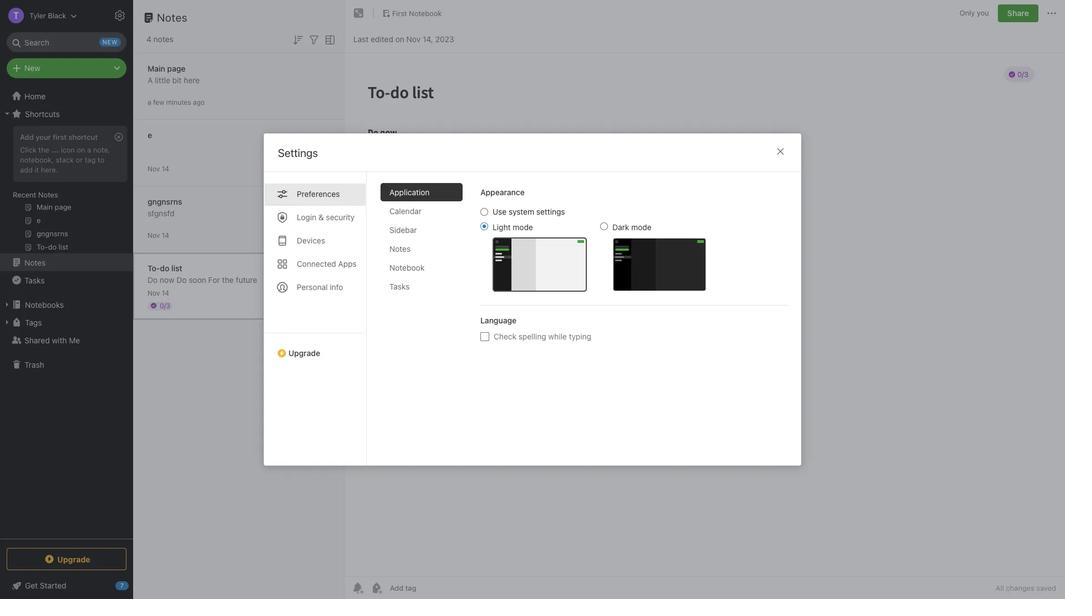 Task type: describe. For each thing, give the bounding box(es) containing it.
all changes saved
[[996, 584, 1057, 593]]

a
[[148, 75, 153, 85]]

click
[[20, 145, 36, 154]]

tasks button
[[0, 271, 133, 289]]

shared with me link
[[0, 331, 133, 349]]

system
[[509, 207, 534, 216]]

now
[[160, 275, 175, 284]]

group containing add your first shortcut
[[0, 123, 133, 258]]

tags button
[[0, 314, 133, 331]]

shared
[[24, 335, 50, 345]]

shortcuts
[[25, 109, 60, 118]]

check
[[494, 332, 517, 341]]

settings
[[537, 207, 565, 216]]

calendar
[[390, 206, 422, 216]]

dark
[[613, 223, 629, 232]]

icon
[[61, 145, 75, 154]]

main page a little bit here
[[148, 64, 200, 85]]

appearance
[[481, 188, 525, 197]]

settings image
[[113, 9, 127, 22]]

note list element
[[133, 0, 345, 599]]

soon
[[189, 275, 206, 284]]

connected apps
[[297, 259, 357, 269]]

little
[[155, 75, 170, 85]]

the inside group
[[38, 145, 49, 154]]

&
[[319, 213, 324, 222]]

only you
[[960, 8, 989, 17]]

personal info
[[297, 282, 343, 292]]

application
[[390, 188, 430, 197]]

tasks tab
[[381, 277, 463, 296]]

first
[[53, 133, 67, 142]]

click the ...
[[20, 145, 59, 154]]

add
[[20, 133, 34, 142]]

use
[[493, 207, 507, 216]]

trash link
[[0, 356, 133, 373]]

...
[[51, 145, 59, 154]]

on inside note window element
[[396, 34, 404, 44]]

sidebar
[[390, 225, 417, 235]]

to
[[98, 155, 104, 164]]

nov down the e
[[148, 165, 160, 173]]

0 horizontal spatial upgrade button
[[7, 548, 127, 571]]

me
[[69, 335, 80, 345]]

expand tags image
[[3, 318, 12, 327]]

3 14 from the top
[[162, 289, 169, 297]]

few
[[153, 98, 164, 106]]

Dark mode radio
[[600, 223, 608, 230]]

close image
[[774, 145, 787, 158]]

first
[[392, 9, 407, 18]]

sidebar tab
[[381, 221, 463, 239]]

use system settings
[[493, 207, 565, 216]]

last
[[354, 34, 369, 44]]

tasks inside button
[[24, 276, 45, 285]]

add your first shortcut
[[20, 133, 98, 142]]

Note Editor text field
[[345, 53, 1066, 577]]

home
[[24, 91, 46, 101]]

1 do from the left
[[148, 275, 158, 284]]

notebook inside notebook tab
[[390, 263, 425, 272]]

typing
[[569, 332, 592, 341]]

notebook inside first notebook 'button'
[[409, 9, 442, 18]]

tab list for application
[[264, 172, 367, 466]]

new
[[24, 63, 40, 73]]

notes tab
[[381, 240, 463, 258]]

edited
[[371, 34, 393, 44]]

trash
[[24, 360, 44, 369]]

4
[[147, 34, 151, 44]]

application tab
[[381, 183, 463, 201]]

do now do soon for the future
[[148, 275, 257, 284]]

preferences
[[297, 189, 340, 199]]

recent
[[13, 190, 36, 199]]

note window element
[[345, 0, 1066, 599]]

notebooks link
[[0, 296, 133, 314]]

connected
[[297, 259, 336, 269]]

notebook,
[[20, 155, 54, 164]]

share
[[1008, 8, 1029, 18]]

nov inside note window element
[[407, 34, 421, 44]]

note,
[[93, 145, 110, 154]]

login & security
[[297, 213, 355, 222]]

or
[[76, 155, 83, 164]]

here
[[184, 75, 200, 85]]

last edited on nov 14, 2023
[[354, 34, 454, 44]]

upgrade for rightmost 'upgrade' popup button
[[289, 349, 320, 358]]

notes link
[[0, 254, 133, 271]]

2023
[[435, 34, 454, 44]]

expand note image
[[352, 7, 366, 20]]

only
[[960, 8, 975, 17]]

notes
[[154, 34, 174, 44]]

spelling
[[519, 332, 546, 341]]

your
[[36, 133, 51, 142]]

gngnsrns
[[148, 197, 182, 206]]

gngnsrns sfgnsfd
[[148, 197, 182, 218]]

changes
[[1006, 584, 1035, 593]]



Task type: locate. For each thing, give the bounding box(es) containing it.
2 vertical spatial 14
[[162, 289, 169, 297]]

Search text field
[[14, 32, 119, 52]]

add a reminder image
[[351, 582, 365, 595]]

2 do from the left
[[177, 275, 187, 284]]

tasks up "notebooks"
[[24, 276, 45, 285]]

new button
[[7, 58, 127, 78]]

here.
[[41, 165, 58, 174]]

minutes
[[166, 98, 191, 106]]

nov 14 for e
[[148, 165, 169, 173]]

1 vertical spatial the
[[222, 275, 234, 284]]

nov
[[407, 34, 421, 44], [148, 165, 160, 173], [148, 231, 160, 239], [148, 289, 160, 297]]

a inside note list element
[[148, 98, 151, 106]]

tab list for appearance
[[381, 183, 472, 466]]

0 vertical spatial a
[[148, 98, 151, 106]]

notes inside note list element
[[157, 11, 188, 24]]

nov 14 down sfgnsfd
[[148, 231, 169, 239]]

Light mode radio
[[481, 223, 488, 230]]

notes up notes
[[157, 11, 188, 24]]

4 notes
[[147, 34, 174, 44]]

mode right dark
[[632, 223, 652, 232]]

check spelling while typing
[[494, 332, 592, 341]]

apps
[[338, 259, 357, 269]]

icon on a note, notebook, stack or tag to add it here.
[[20, 145, 110, 174]]

notebooks
[[25, 300, 64, 309]]

share button
[[998, 4, 1039, 22]]

option group containing use system settings
[[481, 207, 707, 292]]

1 horizontal spatial the
[[222, 275, 234, 284]]

nov 14 for gngnsrns
[[148, 231, 169, 239]]

Check spelling while typing checkbox
[[481, 332, 489, 341]]

0 vertical spatial on
[[396, 34, 404, 44]]

group
[[0, 123, 133, 258]]

0 horizontal spatial tab list
[[264, 172, 367, 466]]

nov left 14,
[[407, 34, 421, 44]]

a few minutes ago
[[148, 98, 205, 106]]

expand notebooks image
[[3, 300, 12, 309]]

1 horizontal spatial a
[[148, 98, 151, 106]]

notes down sidebar
[[390, 244, 411, 254]]

personal
[[297, 282, 328, 292]]

1 14 from the top
[[162, 165, 169, 173]]

shortcut
[[69, 133, 98, 142]]

calendar tab
[[381, 202, 463, 220]]

upgrade for 'upgrade' popup button to the left
[[57, 555, 90, 564]]

0 vertical spatial the
[[38, 145, 49, 154]]

to-
[[148, 263, 160, 273]]

mode
[[513, 223, 533, 232], [632, 223, 652, 232]]

tags
[[25, 318, 42, 327]]

add
[[20, 165, 33, 174]]

bit
[[172, 75, 182, 85]]

you
[[977, 8, 989, 17]]

0 horizontal spatial a
[[87, 145, 91, 154]]

upgrade inside tab list
[[289, 349, 320, 358]]

1 horizontal spatial upgrade
[[289, 349, 320, 358]]

tasks
[[24, 276, 45, 285], [390, 282, 410, 291]]

0 vertical spatial 14
[[162, 165, 169, 173]]

security
[[326, 213, 355, 222]]

1 vertical spatial nov 14
[[148, 231, 169, 239]]

do down to-
[[148, 275, 158, 284]]

1 horizontal spatial upgrade button
[[264, 333, 366, 362]]

first notebook
[[392, 9, 442, 18]]

Use system settings radio
[[481, 208, 488, 216]]

14 up the 0/3 at bottom
[[162, 289, 169, 297]]

mode for dark mode
[[632, 223, 652, 232]]

0 vertical spatial notebook
[[409, 9, 442, 18]]

3 nov 14 from the top
[[148, 289, 169, 297]]

2 mode from the left
[[632, 223, 652, 232]]

a
[[148, 98, 151, 106], [87, 145, 91, 154]]

settings
[[278, 147, 318, 159]]

all
[[996, 584, 1004, 593]]

tree
[[0, 87, 133, 538]]

0 horizontal spatial upgrade
[[57, 555, 90, 564]]

nov up the 0/3 at bottom
[[148, 289, 160, 297]]

mode down system
[[513, 223, 533, 232]]

a left 'few'
[[148, 98, 151, 106]]

saved
[[1037, 584, 1057, 593]]

tab list containing preferences
[[264, 172, 367, 466]]

home link
[[0, 87, 133, 105]]

notes up tasks button at the top left of the page
[[24, 258, 46, 267]]

notebook up "tasks" tab
[[390, 263, 425, 272]]

login
[[297, 213, 316, 222]]

tab list
[[264, 172, 367, 466], [381, 183, 472, 466]]

2 nov 14 from the top
[[148, 231, 169, 239]]

0 horizontal spatial on
[[77, 145, 85, 154]]

1 vertical spatial a
[[87, 145, 91, 154]]

notebook
[[409, 9, 442, 18], [390, 263, 425, 272]]

while
[[549, 332, 567, 341]]

tasks inside tab
[[390, 282, 410, 291]]

on inside icon on a note, notebook, stack or tag to add it here.
[[77, 145, 85, 154]]

do down list at the top left of the page
[[177, 275, 187, 284]]

nov 14 up gngnsrns
[[148, 165, 169, 173]]

upgrade
[[289, 349, 320, 358], [57, 555, 90, 564]]

1 horizontal spatial mode
[[632, 223, 652, 232]]

1 horizontal spatial tab list
[[381, 183, 472, 466]]

0 horizontal spatial do
[[148, 275, 158, 284]]

language
[[481, 316, 517, 325]]

nov 14 up the 0/3 at bottom
[[148, 289, 169, 297]]

1 horizontal spatial on
[[396, 34, 404, 44]]

1 horizontal spatial do
[[177, 275, 187, 284]]

shared with me
[[24, 335, 80, 345]]

info
[[330, 282, 343, 292]]

14 down sfgnsfd
[[162, 231, 169, 239]]

1 nov 14 from the top
[[148, 165, 169, 173]]

14 for e
[[162, 165, 169, 173]]

do
[[160, 263, 169, 273]]

sfgnsfd
[[148, 208, 174, 218]]

tag
[[85, 155, 96, 164]]

it
[[35, 165, 39, 174]]

ago
[[193, 98, 205, 106]]

1 horizontal spatial tasks
[[390, 282, 410, 291]]

add tag image
[[370, 582, 383, 595]]

0 vertical spatial upgrade
[[289, 349, 320, 358]]

first notebook button
[[378, 6, 446, 21]]

on
[[396, 34, 404, 44], [77, 145, 85, 154]]

list
[[171, 263, 182, 273]]

recent notes
[[13, 190, 58, 199]]

notebook tab
[[381, 259, 463, 277]]

mode for light mode
[[513, 223, 533, 232]]

the inside note list element
[[222, 275, 234, 284]]

main
[[148, 64, 165, 73]]

notes right recent
[[38, 190, 58, 199]]

notes
[[157, 11, 188, 24], [38, 190, 58, 199], [390, 244, 411, 254], [24, 258, 46, 267]]

on up or
[[77, 145, 85, 154]]

notebook right first
[[409, 9, 442, 18]]

1 vertical spatial on
[[77, 145, 85, 154]]

page
[[167, 64, 186, 73]]

0 horizontal spatial mode
[[513, 223, 533, 232]]

nov 14
[[148, 165, 169, 173], [148, 231, 169, 239], [148, 289, 169, 297]]

14 up gngnsrns
[[162, 165, 169, 173]]

on right edited
[[396, 34, 404, 44]]

0 horizontal spatial the
[[38, 145, 49, 154]]

devices
[[297, 236, 325, 245]]

future
[[236, 275, 257, 284]]

the left ...
[[38, 145, 49, 154]]

notes inside tab
[[390, 244, 411, 254]]

1 vertical spatial upgrade
[[57, 555, 90, 564]]

to-do list
[[148, 263, 182, 273]]

0 vertical spatial upgrade button
[[264, 333, 366, 362]]

1 vertical spatial upgrade button
[[7, 548, 127, 571]]

nov down sfgnsfd
[[148, 231, 160, 239]]

14 for gngnsrns
[[162, 231, 169, 239]]

a inside icon on a note, notebook, stack or tag to add it here.
[[87, 145, 91, 154]]

1 vertical spatial 14
[[162, 231, 169, 239]]

1 vertical spatial notebook
[[390, 263, 425, 272]]

upgrade button
[[264, 333, 366, 362], [7, 548, 127, 571]]

the right for
[[222, 275, 234, 284]]

0/3
[[160, 302, 170, 310]]

tasks down notebook tab
[[390, 282, 410, 291]]

0 vertical spatial nov 14
[[148, 165, 169, 173]]

tab list containing application
[[381, 183, 472, 466]]

light mode
[[493, 223, 533, 232]]

option group
[[481, 207, 707, 292]]

e
[[148, 130, 152, 140]]

14,
[[423, 34, 433, 44]]

a up tag
[[87, 145, 91, 154]]

None search field
[[14, 32, 119, 52]]

dark mode
[[613, 223, 652, 232]]

0 horizontal spatial tasks
[[24, 276, 45, 285]]

1 mode from the left
[[513, 223, 533, 232]]

2 vertical spatial nov 14
[[148, 289, 169, 297]]

tree containing home
[[0, 87, 133, 538]]

for
[[208, 275, 220, 284]]

shortcuts button
[[0, 105, 133, 123]]

notes inside group
[[38, 190, 58, 199]]

2 14 from the top
[[162, 231, 169, 239]]



Task type: vqa. For each thing, say whether or not it's contained in the screenshot.
the right the
yes



